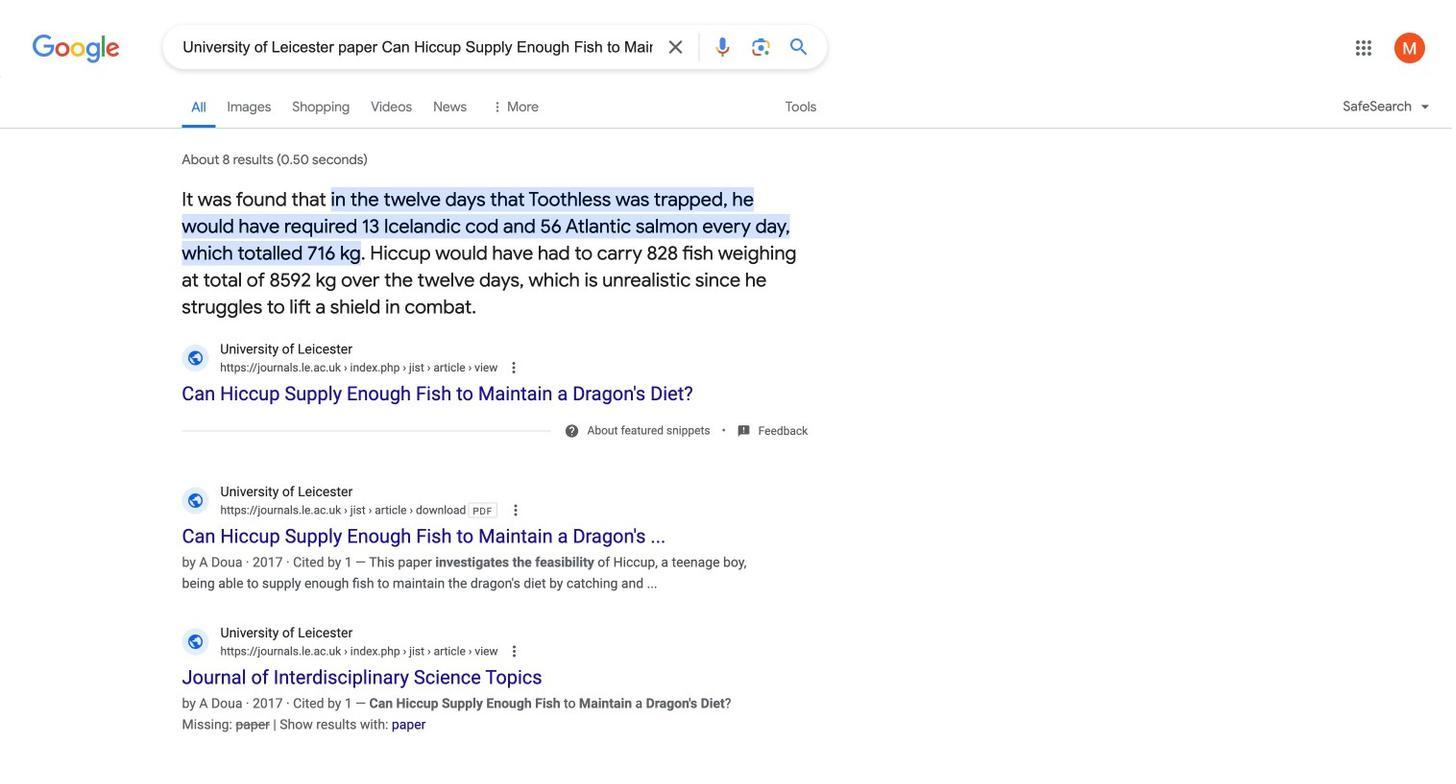 Task type: describe. For each thing, give the bounding box(es) containing it.
search by image image
[[749, 36, 772, 59]]



Task type: vqa. For each thing, say whether or not it's contained in the screenshot.
Thu, Jan 18 element
no



Task type: locate. For each thing, give the bounding box(es) containing it.
navigation
[[0, 85, 1452, 139]]

None text field
[[341, 361, 498, 375], [220, 643, 498, 660], [341, 361, 498, 375], [220, 643, 498, 660]]

search by voice image
[[711, 36, 734, 59]]

None text field
[[220, 359, 498, 377], [220, 502, 466, 519], [341, 504, 466, 517], [341, 645, 498, 658], [220, 359, 498, 377], [220, 502, 466, 519], [341, 504, 466, 517], [341, 645, 498, 658]]

google image
[[32, 35, 120, 63]]

Search text field
[[183, 36, 652, 61]]

None search field
[[0, 24, 827, 69]]



